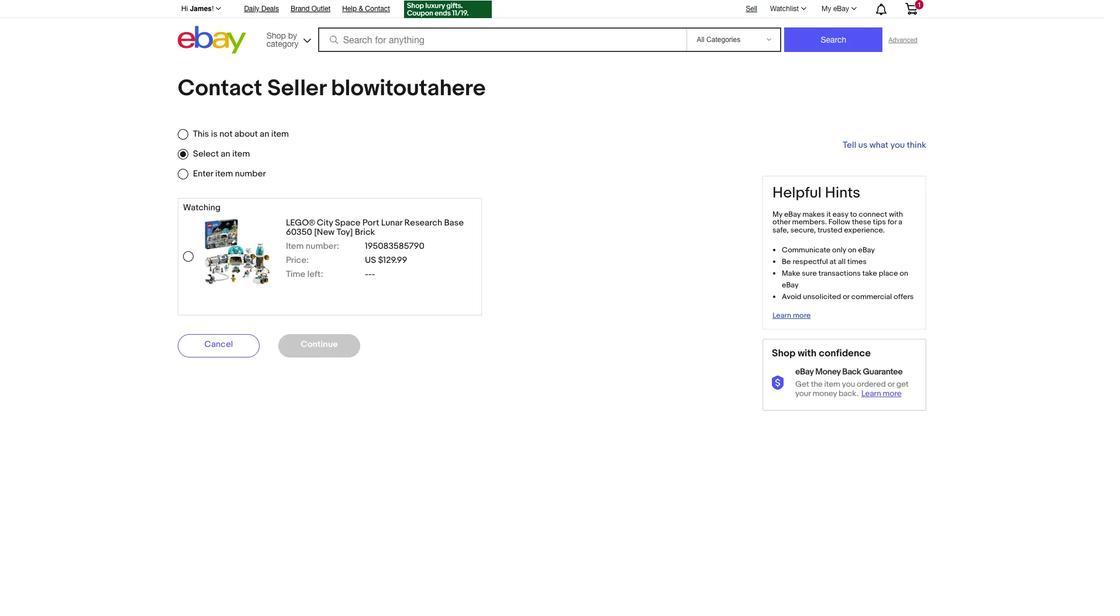 Task type: locate. For each thing, give the bounding box(es) containing it.
you inside get the item you ordered or get your money back.
[[842, 380, 856, 390]]

0 horizontal spatial you
[[842, 380, 856, 390]]

category
[[267, 39, 299, 48]]

shop left by
[[267, 31, 286, 40]]

learn right back.
[[862, 389, 882, 399]]

help & contact
[[342, 5, 390, 13]]

item down money
[[825, 380, 841, 390]]

helpful hints
[[773, 184, 861, 202]]

item down select an item
[[215, 168, 233, 180]]

makes
[[803, 210, 825, 219]]

with
[[889, 210, 903, 219], [798, 348, 817, 360]]

0 vertical spatial learn more link
[[773, 311, 811, 321]]

you right what at the right of the page
[[891, 140, 905, 151]]

an right the select
[[221, 149, 230, 160]]

1 horizontal spatial with
[[889, 210, 903, 219]]

1 horizontal spatial learn
[[862, 389, 882, 399]]

0 horizontal spatial more
[[793, 311, 811, 321]]

deals
[[262, 5, 279, 13]]

1 vertical spatial shop
[[772, 348, 796, 360]]

0 horizontal spatial shop
[[267, 31, 286, 40]]

offers
[[894, 293, 914, 302]]

with details__icon image
[[772, 376, 786, 390]]

more down the guarantee
[[883, 389, 902, 399]]

your
[[796, 389, 811, 399]]

ebay up get
[[796, 367, 814, 378]]

respectful
[[793, 257, 828, 267]]

watching
[[183, 202, 221, 214]]

connect
[[859, 210, 888, 219]]

1 horizontal spatial an
[[260, 129, 269, 140]]

daily
[[244, 5, 260, 13]]

1 horizontal spatial on
[[900, 269, 909, 279]]

us $129.99
[[365, 255, 407, 266]]

1 horizontal spatial my
[[822, 5, 832, 13]]

1 horizontal spatial contact
[[365, 5, 390, 13]]

cancel link
[[178, 334, 260, 358]]

get
[[897, 380, 909, 390]]

on up times
[[848, 246, 857, 255]]

this is not about an item
[[193, 129, 289, 140]]

0 horizontal spatial contact
[[178, 75, 262, 102]]

lego® city space port lunar research base 60350 [new toy] brick image
[[204, 219, 271, 286]]

0 vertical spatial my
[[822, 5, 832, 13]]

ebay
[[834, 5, 850, 13], [785, 210, 801, 219], [859, 246, 875, 255], [782, 281, 799, 290], [796, 367, 814, 378]]

select
[[193, 149, 219, 160]]

learn more link down avoid
[[773, 311, 811, 321]]

item inside get the item you ordered or get your money back.
[[825, 380, 841, 390]]

more down avoid
[[793, 311, 811, 321]]

contact up is
[[178, 75, 262, 102]]

1 vertical spatial learn more
[[862, 389, 902, 399]]

avoid
[[782, 293, 802, 302]]

contact inside account navigation
[[365, 5, 390, 13]]

&
[[359, 5, 363, 13]]

with up money
[[798, 348, 817, 360]]

price:
[[286, 255, 309, 266]]

get the item you ordered or get your money back.
[[796, 380, 909, 399]]

continue link
[[279, 334, 360, 358]]

contact right &
[[365, 5, 390, 13]]

[new
[[314, 227, 335, 238]]

learn more link down the guarantee
[[862, 389, 905, 399]]

item
[[286, 241, 304, 252]]

or inside communicate only on ebay be respectful at all times make sure transactions take place on ebay avoid unsolicited or commercial offers
[[843, 293, 850, 302]]

0 vertical spatial learn
[[773, 311, 792, 321]]

my for my ebay makes it easy to connect with other members. follow these tips for a safe, secure, trusted experience.
[[773, 210, 783, 219]]

0 vertical spatial with
[[889, 210, 903, 219]]

1 horizontal spatial shop
[[772, 348, 796, 360]]

learn more down the guarantee
[[862, 389, 902, 399]]

advanced
[[889, 36, 918, 43]]

1 vertical spatial an
[[221, 149, 230, 160]]

0 vertical spatial more
[[793, 311, 811, 321]]

the
[[811, 380, 823, 390]]

learn more down avoid
[[773, 311, 811, 321]]

watchlist
[[771, 5, 799, 13]]

watchlist link
[[764, 2, 812, 16]]

or left get
[[888, 380, 895, 390]]

-
[[365, 269, 368, 281], [368, 269, 372, 281], [372, 269, 375, 281]]

city
[[317, 218, 333, 229]]

0 vertical spatial or
[[843, 293, 850, 302]]

learn more link
[[773, 311, 811, 321], [862, 389, 905, 399]]

you
[[891, 140, 905, 151], [842, 380, 856, 390]]

an
[[260, 129, 269, 140], [221, 149, 230, 160]]

an right about
[[260, 129, 269, 140]]

0 vertical spatial on
[[848, 246, 857, 255]]

brand outlet link
[[291, 3, 331, 16]]

money
[[816, 367, 841, 378]]

ebay up times
[[859, 246, 875, 255]]

my up "safe,"
[[773, 210, 783, 219]]

number
[[235, 168, 266, 180]]

my inside my ebay makes it easy to connect with other members. follow these tips for a safe, secure, trusted experience.
[[773, 210, 783, 219]]

learn more
[[773, 311, 811, 321], [862, 389, 902, 399]]

port
[[363, 218, 379, 229]]

learn
[[773, 311, 792, 321], [862, 389, 882, 399]]

left:
[[308, 269, 323, 281]]

for
[[888, 218, 897, 227]]

members.
[[793, 218, 827, 227]]

time left:
[[286, 269, 323, 281]]

outlet
[[312, 5, 331, 13]]

shop inside shop by category
[[267, 31, 286, 40]]

shop for shop by category
[[267, 31, 286, 40]]

0 horizontal spatial learn more
[[773, 311, 811, 321]]

learn down avoid
[[773, 311, 792, 321]]

commercial
[[852, 293, 893, 302]]

is
[[211, 129, 218, 140]]

not
[[220, 129, 233, 140]]

my inside "link"
[[822, 5, 832, 13]]

a
[[899, 218, 903, 227]]

make
[[782, 269, 801, 279]]

or right unsolicited
[[843, 293, 850, 302]]

1 vertical spatial on
[[900, 269, 909, 279]]

account navigation
[[175, 0, 927, 20]]

my
[[822, 5, 832, 13], [773, 210, 783, 219]]

daily deals link
[[244, 3, 279, 16]]

by
[[288, 31, 297, 40]]

with right tips
[[889, 210, 903, 219]]

0 horizontal spatial learn more link
[[773, 311, 811, 321]]

on
[[848, 246, 857, 255], [900, 269, 909, 279]]

0 vertical spatial contact
[[365, 5, 390, 13]]

0 horizontal spatial or
[[843, 293, 850, 302]]

safe,
[[773, 226, 789, 235]]

trusted
[[818, 226, 843, 235]]

1 horizontal spatial you
[[891, 140, 905, 151]]

communicate
[[782, 246, 831, 255]]

1 vertical spatial you
[[842, 380, 856, 390]]

get the coupon image
[[404, 1, 492, 18]]

shop up with details__icon
[[772, 348, 796, 360]]

0 horizontal spatial my
[[773, 210, 783, 219]]

shop by category banner
[[175, 0, 927, 57]]

or inside get the item you ordered or get your money back.
[[888, 380, 895, 390]]

1 vertical spatial my
[[773, 210, 783, 219]]

1 vertical spatial or
[[888, 380, 895, 390]]

select an item
[[193, 149, 250, 160]]

my for my ebay
[[822, 5, 832, 13]]

contact seller blowitoutahere
[[178, 75, 486, 102]]

1
[[918, 1, 922, 8]]

ebay right watchlist link
[[834, 5, 850, 13]]

on right "place"
[[900, 269, 909, 279]]

unsolicited
[[804, 293, 842, 302]]

ebay up secure,
[[785, 210, 801, 219]]

you down ebay money back guarantee
[[842, 380, 856, 390]]

---
[[365, 269, 375, 281]]

or
[[843, 293, 850, 302], [888, 380, 895, 390]]

ebay down make
[[782, 281, 799, 290]]

1 horizontal spatial learn more link
[[862, 389, 905, 399]]

0 horizontal spatial with
[[798, 348, 817, 360]]

only
[[833, 246, 847, 255]]

None submit
[[785, 28, 883, 52]]

us
[[859, 140, 868, 151]]

get
[[796, 380, 810, 390]]

1 vertical spatial with
[[798, 348, 817, 360]]

with inside my ebay makes it easy to connect with other members. follow these tips for a safe, secure, trusted experience.
[[889, 210, 903, 219]]

1 horizontal spatial or
[[888, 380, 895, 390]]

my right watchlist link
[[822, 5, 832, 13]]

0 vertical spatial shop
[[267, 31, 286, 40]]

sell link
[[741, 4, 763, 13]]

space
[[335, 218, 361, 229]]

ordered
[[857, 380, 886, 390]]

1 vertical spatial more
[[883, 389, 902, 399]]

0 vertical spatial you
[[891, 140, 905, 151]]

0 horizontal spatial an
[[221, 149, 230, 160]]



Task type: describe. For each thing, give the bounding box(es) containing it.
0 horizontal spatial learn
[[773, 311, 792, 321]]

my ebay makes it easy to connect with other members. follow these tips for a safe, secure, trusted experience.
[[773, 210, 903, 235]]

1 vertical spatial contact
[[178, 75, 262, 102]]

1 horizontal spatial learn more
[[862, 389, 902, 399]]

advanced link
[[883, 28, 924, 51]]

place
[[879, 269, 898, 279]]

none submit inside shop by category banner
[[785, 28, 883, 52]]

item right about
[[271, 129, 289, 140]]

1 horizontal spatial more
[[883, 389, 902, 399]]

1 vertical spatial learn more link
[[862, 389, 905, 399]]

$129.99
[[378, 255, 407, 266]]

you for think
[[891, 140, 905, 151]]

these
[[852, 218, 872, 227]]

all
[[838, 257, 846, 267]]

seller
[[267, 75, 326, 102]]

60350
[[286, 227, 312, 238]]

0 horizontal spatial on
[[848, 246, 857, 255]]

hi james !
[[181, 5, 214, 13]]

cancel
[[204, 339, 233, 351]]

back
[[843, 367, 862, 378]]

lunar
[[381, 218, 403, 229]]

my ebay
[[822, 5, 850, 13]]

hi
[[181, 5, 188, 13]]

ebay money back guarantee
[[796, 367, 903, 378]]

james
[[190, 5, 212, 13]]

back.
[[839, 389, 859, 399]]

tell
[[843, 140, 857, 151]]

transactions
[[819, 269, 861, 279]]

shop by category button
[[261, 26, 314, 51]]

0 vertical spatial an
[[260, 129, 269, 140]]

money
[[813, 389, 837, 399]]

experience.
[[845, 226, 885, 235]]

shop for shop with confidence
[[772, 348, 796, 360]]

sure
[[802, 269, 817, 279]]

hints
[[825, 184, 861, 202]]

you for ordered
[[842, 380, 856, 390]]

brick
[[355, 227, 375, 238]]

toy]
[[337, 227, 353, 238]]

3 - from the left
[[372, 269, 375, 281]]

research
[[405, 218, 442, 229]]

other
[[773, 218, 791, 227]]

Search for anything text field
[[320, 29, 685, 51]]

blowitoutahere
[[331, 75, 486, 102]]

follow
[[829, 218, 851, 227]]

enter
[[193, 168, 213, 180]]

time
[[286, 269, 306, 281]]

what
[[870, 140, 889, 151]]

brand outlet
[[291, 5, 331, 13]]

brand
[[291, 5, 310, 13]]

to
[[851, 210, 857, 219]]

at
[[830, 257, 837, 267]]

1 vertical spatial learn
[[862, 389, 882, 399]]

1 - from the left
[[365, 269, 368, 281]]

help & contact link
[[342, 3, 390, 16]]

secure,
[[791, 226, 816, 235]]

tell us what you think
[[843, 140, 927, 151]]

about
[[235, 129, 258, 140]]

this
[[193, 129, 209, 140]]

enter item number
[[193, 168, 266, 180]]

1 link
[[899, 0, 925, 17]]

ebay inside my ebay makes it easy to connect with other members. follow these tips for a safe, secure, trusted experience.
[[785, 210, 801, 219]]

helpful
[[773, 184, 822, 202]]

195083585790
[[365, 241, 425, 252]]

be
[[782, 257, 791, 267]]

it
[[827, 210, 831, 219]]

item number:
[[286, 241, 339, 252]]

!
[[212, 5, 214, 13]]

2 - from the left
[[368, 269, 372, 281]]

number:
[[306, 241, 339, 252]]

0 vertical spatial learn more
[[773, 311, 811, 321]]

easy
[[833, 210, 849, 219]]

guarantee
[[863, 367, 903, 378]]

lego® city space port lunar research base 60350 [new toy] brick
[[286, 218, 464, 238]]

continue
[[301, 339, 338, 351]]

shop by category
[[267, 31, 299, 48]]

tell us what you think link
[[843, 140, 927, 151]]

lego®
[[286, 218, 315, 229]]

daily deals
[[244, 5, 279, 13]]

help
[[342, 5, 357, 13]]

ebay inside "link"
[[834, 5, 850, 13]]

base
[[444, 218, 464, 229]]

us
[[365, 255, 376, 266]]

times
[[848, 257, 867, 267]]

item down 'this is not about an item'
[[232, 149, 250, 160]]

confidence
[[819, 348, 871, 360]]

my ebay link
[[816, 2, 862, 16]]

sell
[[746, 4, 758, 13]]



Task type: vqa. For each thing, say whether or not it's contained in the screenshot.
$159.00 Was: $329.00 Free shipping 4,671 sold
no



